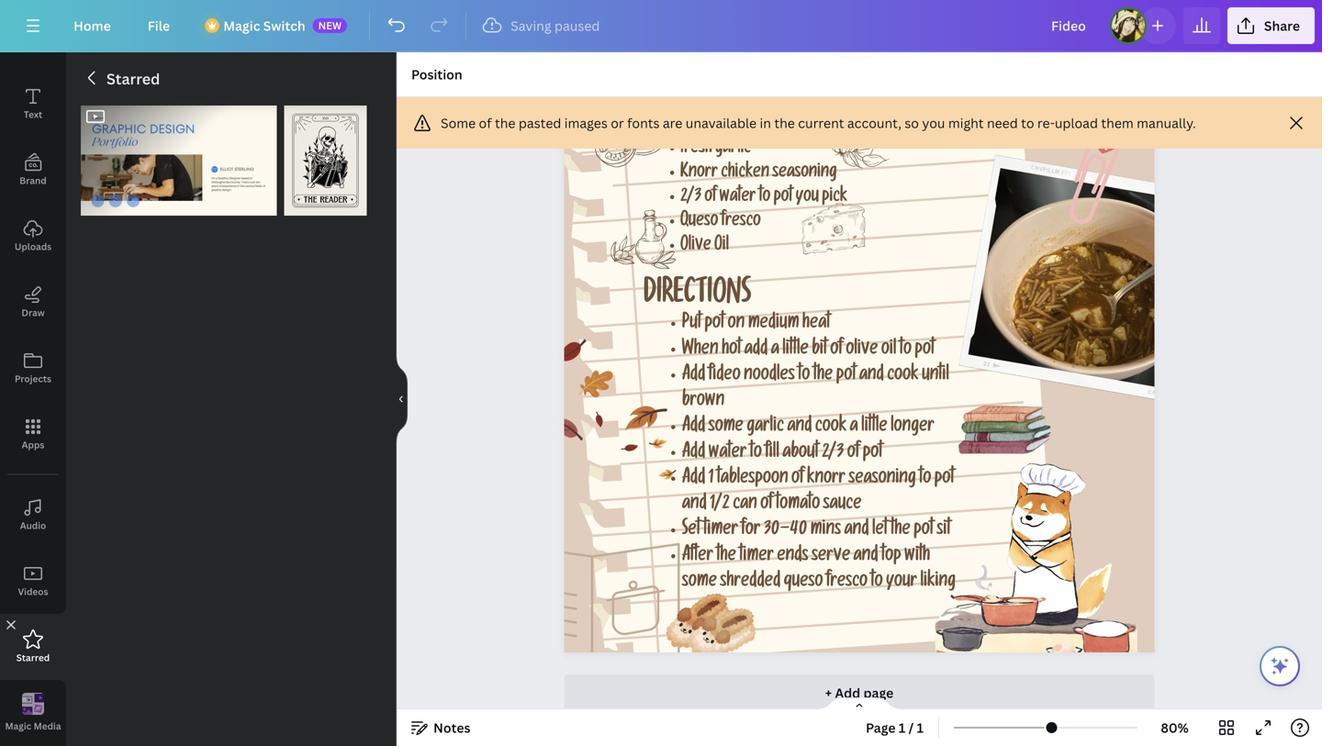 Task type: describe. For each thing, give the bounding box(es) containing it.
2/3 inside "put pot on medium heat when hot add a little bit of olive oil to pot add fideo noodles to the pot and cook until brown add some garlic and cook a little longer add water to fill about 2/3 of pot add 1 tablespoon of knorr seasoning to pot and 1/2 can of tomato sauce set timer for 30-40 mins and let the pot sit after the timer ends serve and top with some shredded queso fresco to your liking"
[[822, 445, 844, 464]]

0 horizontal spatial a
[[771, 341, 780, 360]]

home link
[[59, 7, 126, 44]]

of right "about" on the right bottom of the page
[[847, 445, 860, 464]]

starred inside button
[[16, 652, 50, 664]]

add
[[745, 341, 768, 360]]

text
[[24, 108, 42, 121]]

projects button
[[0, 335, 66, 401]]

1 horizontal spatial timer
[[740, 548, 774, 567]]

images
[[565, 114, 608, 132]]

with
[[905, 548, 930, 567]]

on
[[728, 315, 745, 335]]

pot left sit
[[914, 522, 934, 541]]

directions
[[644, 282, 751, 313]]

queso
[[681, 214, 718, 232]]

heat
[[803, 315, 831, 335]]

audio
[[20, 520, 46, 532]]

the right let at right
[[891, 522, 911, 541]]

saving
[[511, 17, 552, 34]]

shredded
[[720, 574, 781, 593]]

pot inside knorr chicken seasoning 2/3 of water to pot you pick queso fresco olive oil
[[774, 189, 793, 208]]

your
[[886, 574, 917, 593]]

1 horizontal spatial starred
[[107, 69, 160, 89]]

knorr
[[681, 165, 718, 183]]

+ add page button
[[564, 675, 1155, 712]]

share
[[1265, 17, 1300, 34]]

manually.
[[1137, 114, 1196, 132]]

to right noodles
[[798, 367, 810, 386]]

paused
[[555, 17, 600, 34]]

brand
[[20, 174, 47, 187]]

of right bit
[[831, 341, 843, 360]]

pot up sit
[[935, 470, 955, 490]]

saving paused status
[[474, 15, 609, 37]]

garlic inside "put pot on medium heat when hot add a little bit of olive oil to pot add fideo noodles to the pot and cook until brown add some garlic and cook a little longer add water to fill about 2/3 of pot add 1 tablespoon of knorr seasoning to pot and 1/2 can of tomato sauce set timer for 30-40 mins and let the pot sit after the timer ends serve and top with some shredded queso fresco to your liking"
[[747, 419, 784, 438]]

projects
[[15, 373, 51, 385]]

magic media
[[5, 720, 61, 733]]

and left 1/2
[[682, 496, 707, 516]]

fideo
[[709, 367, 741, 386]]

notes
[[433, 720, 471, 737]]

upload
[[1055, 114, 1098, 132]]

or
[[611, 114, 624, 132]]

put pot on medium heat when hot add a little bit of olive oil to pot add fideo noodles to the pot and cook until brown add some garlic and cook a little longer add water to fill about 2/3 of pot add 1 tablespoon of knorr seasoning to pot and 1/2 can of tomato sauce set timer for 30-40 mins and let the pot sit after the timer ends serve and top with some shredded queso fresco to your liking
[[682, 315, 956, 593]]

chicken
[[721, 165, 770, 183]]

1 of 2 button
[[284, 106, 367, 216]]

some
[[441, 114, 476, 132]]

water inside "put pot on medium heat when hot add a little bit of olive oil to pot add fideo noodles to the pot and cook until brown add some garlic and cook a little longer add water to fill about 2/3 of pot add 1 tablespoon of knorr seasoning to pot and 1/2 can of tomato sauce set timer for 30-40 mins and let the pot sit after the timer ends serve and top with some shredded queso fresco to your liking"
[[709, 445, 747, 464]]

need
[[987, 114, 1018, 132]]

seasoning inside "put pot on medium heat when hot add a little bit of olive oil to pot add fideo noodles to the pot and cook until brown add some garlic and cook a little longer add water to fill about 2/3 of pot add 1 tablespoon of knorr seasoning to pot and 1/2 can of tomato sauce set timer for 30-40 mins and let the pot sit after the timer ends serve and top with some shredded queso fresco to your liking"
[[849, 470, 916, 490]]

are
[[663, 114, 683, 132]]

you inside knorr chicken seasoning 2/3 of water to pot you pick queso fresco olive oil
[[796, 189, 819, 208]]

hide image
[[396, 355, 408, 444]]

liking
[[921, 574, 956, 593]]

bit
[[812, 341, 827, 360]]

apps
[[22, 439, 44, 451]]

water inside knorr chicken seasoning 2/3 of water to pot you pick queso fresco olive oil
[[720, 189, 756, 208]]

to right oil
[[900, 341, 912, 360]]

some of the pasted images or fonts are unavailable in the current account, so you might need to re-upload them manually.
[[441, 114, 1196, 132]]

fill
[[765, 445, 780, 464]]

0 vertical spatial garlic
[[715, 141, 751, 159]]

home
[[73, 17, 111, 34]]

knorr chicken seasoning 2/3 of water to pot you pick queso fresco olive oil
[[681, 165, 848, 257]]

videos button
[[0, 548, 66, 614]]

1/2
[[710, 496, 730, 516]]

audio button
[[0, 482, 66, 548]]

uploads
[[15, 241, 52, 253]]

elements button
[[0, 5, 66, 71]]

pot left on
[[705, 315, 725, 335]]

magic for magic media
[[5, 720, 31, 733]]

main menu bar
[[0, 0, 1322, 52]]

0 vertical spatial timer
[[704, 522, 738, 541]]

position button
[[404, 60, 470, 89]]

mins
[[811, 522, 841, 541]]

add inside button
[[835, 685, 861, 702]]

1 horizontal spatial you
[[922, 114, 945, 132]]

noodles
[[744, 367, 795, 386]]

fonts
[[627, 114, 660, 132]]

the right after
[[717, 548, 736, 567]]

30-
[[764, 522, 790, 541]]

to down longer
[[919, 470, 932, 490]]

for
[[741, 522, 761, 541]]

the right "in" at the right of page
[[775, 114, 795, 132]]

queso
[[784, 574, 823, 593]]

starred button
[[0, 614, 66, 681]]

1 inside "put pot on medium heat when hot add a little bit of olive oil to pot add fideo noodles to the pot and cook until brown add some garlic and cook a little longer add water to fill about 2/3 of pot add 1 tablespoon of knorr seasoning to pot and 1/2 can of tomato sauce set timer for 30-40 mins and let the pot sit after the timer ends serve and top with some shredded queso fresco to your liking"
[[709, 470, 714, 490]]

olive
[[846, 341, 878, 360]]

elements
[[12, 42, 54, 55]]

ends
[[777, 548, 809, 567]]

pot right "about" on the right bottom of the page
[[863, 445, 883, 464]]

to left fill
[[750, 445, 762, 464]]

saving paused
[[511, 17, 600, 34]]

after
[[682, 548, 714, 567]]

serve
[[812, 548, 851, 567]]

of inside knorr chicken seasoning 2/3 of water to pot you pick queso fresco olive oil
[[705, 189, 717, 208]]



Task type: vqa. For each thing, say whether or not it's contained in the screenshot.
rightmost "fresco"
yes



Task type: locate. For each thing, give the bounding box(es) containing it.
0 vertical spatial you
[[922, 114, 945, 132]]

videos
[[18, 586, 48, 598]]

sauce
[[823, 496, 862, 516]]

seasoning up sauce
[[849, 470, 916, 490]]

1 horizontal spatial little
[[862, 419, 888, 438]]

uploads button
[[0, 203, 66, 269]]

1 of 2
[[332, 197, 358, 211]]

to
[[1021, 114, 1035, 132], [759, 189, 771, 208], [900, 341, 912, 360], [798, 367, 810, 386], [750, 445, 762, 464], [919, 470, 932, 490], [871, 574, 883, 593]]

some down brown
[[709, 419, 744, 438]]

magic media button
[[0, 681, 66, 747]]

1 horizontal spatial cook
[[887, 367, 919, 386]]

them
[[1102, 114, 1134, 132]]

and left top
[[854, 548, 878, 567]]

of up queso
[[705, 189, 717, 208]]

a
[[771, 341, 780, 360], [850, 419, 858, 438]]

add
[[682, 367, 706, 386], [682, 419, 706, 438], [682, 445, 706, 464], [682, 470, 706, 490], [835, 685, 861, 702]]

of right some at the top left
[[479, 114, 492, 132]]

let
[[872, 522, 888, 541]]

you right so
[[922, 114, 945, 132]]

1 vertical spatial 2/3
[[822, 445, 844, 464]]

longer
[[891, 419, 935, 438]]

1 vertical spatial cook
[[815, 419, 847, 438]]

pot left the pick
[[774, 189, 793, 208]]

starred down file popup button
[[107, 69, 160, 89]]

1 horizontal spatial 2/3
[[822, 445, 844, 464]]

of inside button
[[339, 197, 350, 211]]

pick
[[822, 189, 848, 208]]

might
[[949, 114, 984, 132]]

+
[[825, 685, 832, 702]]

hot
[[722, 341, 741, 360]]

pot
[[774, 189, 793, 208], [705, 315, 725, 335], [915, 341, 935, 360], [836, 367, 856, 386], [863, 445, 883, 464], [935, 470, 955, 490], [914, 522, 934, 541]]

brand button
[[0, 137, 66, 203]]

1 vertical spatial a
[[850, 419, 858, 438]]

cook up "about" on the right bottom of the page
[[815, 419, 847, 438]]

0 horizontal spatial seasoning
[[773, 165, 837, 183]]

can
[[733, 496, 757, 516]]

0 horizontal spatial cook
[[815, 419, 847, 438]]

oil
[[714, 238, 729, 257]]

and left let at right
[[845, 522, 869, 541]]

account,
[[848, 114, 902, 132]]

0 horizontal spatial magic
[[5, 720, 31, 733]]

80% button
[[1145, 714, 1205, 743]]

0 horizontal spatial fresco
[[722, 214, 761, 232]]

1 vertical spatial water
[[709, 445, 747, 464]]

little
[[783, 341, 809, 360], [862, 419, 888, 438]]

olive
[[681, 238, 711, 257]]

grey line cookbook icon isolated on white background. cooking book icon. recipe book. fork and knife icons. cutlery symbol.  vector illustration image
[[504, 542, 680, 676]]

canva assistant image
[[1269, 656, 1291, 678]]

timer down 1/2
[[704, 522, 738, 541]]

1 horizontal spatial seasoning
[[849, 470, 916, 490]]

fresco inside "put pot on medium heat when hot add a little bit of olive oil to pot add fideo noodles to the pot and cook until brown add some garlic and cook a little longer add water to fill about 2/3 of pot add 1 tablespoon of knorr seasoning to pot and 1/2 can of tomato sauce set timer for 30-40 mins and let the pot sit after the timer ends serve and top with some shredded queso fresco to your liking"
[[826, 574, 868, 593]]

0 horizontal spatial 2/3
[[681, 189, 702, 208]]

file button
[[133, 7, 185, 44]]

1 vertical spatial some
[[682, 574, 717, 593]]

water down chicken
[[720, 189, 756, 208]]

1 vertical spatial starred
[[16, 652, 50, 664]]

garlic up chicken
[[715, 141, 751, 159]]

the down bit
[[814, 367, 833, 386]]

of left 2
[[339, 197, 350, 211]]

1 left /
[[899, 720, 906, 737]]

fresco down serve
[[826, 574, 868, 593]]

40
[[790, 522, 807, 541]]

fresco up oil
[[722, 214, 761, 232]]

page 1 / 1
[[866, 720, 924, 737]]

1 horizontal spatial magic
[[223, 17, 260, 34]]

fresh
[[681, 141, 712, 159]]

and
[[859, 367, 884, 386], [787, 419, 812, 438], [682, 496, 707, 516], [845, 522, 869, 541], [854, 548, 878, 567]]

brown
[[682, 393, 725, 412]]

+ add page
[[825, 685, 894, 702]]

oil
[[881, 341, 897, 360]]

show pages image
[[816, 697, 904, 712]]

0 vertical spatial magic
[[223, 17, 260, 34]]

top
[[882, 548, 902, 567]]

to inside knorr chicken seasoning 2/3 of water to pot you pick queso fresco olive oil
[[759, 189, 771, 208]]

0 vertical spatial fresco
[[722, 214, 761, 232]]

magic switch
[[223, 17, 306, 34]]

water up 'tablespoon'
[[709, 445, 747, 464]]

little left longer
[[862, 419, 888, 438]]

some down after
[[682, 574, 717, 593]]

2/3 up knorr on the right bottom of page
[[822, 445, 844, 464]]

1 right /
[[917, 720, 924, 737]]

and up "about" on the right bottom of the page
[[787, 419, 812, 438]]

timer down for
[[740, 548, 774, 567]]

Design title text field
[[1037, 7, 1103, 44]]

1 up 1/2
[[709, 470, 714, 490]]

position
[[411, 66, 463, 83]]

80%
[[1161, 720, 1189, 737]]

you
[[922, 114, 945, 132], [796, 189, 819, 208]]

0 vertical spatial water
[[720, 189, 756, 208]]

page
[[866, 720, 896, 737]]

tablespoon
[[717, 470, 788, 490]]

0 vertical spatial little
[[783, 341, 809, 360]]

draw
[[21, 307, 45, 319]]

1 horizontal spatial a
[[850, 419, 858, 438]]

seasoning inside knorr chicken seasoning 2/3 of water to pot you pick queso fresco olive oil
[[773, 165, 837, 183]]

tomato
[[776, 496, 820, 516]]

1 left 2
[[332, 197, 337, 211]]

current
[[798, 114, 844, 132]]

magic for magic switch
[[223, 17, 260, 34]]

water
[[720, 189, 756, 208], [709, 445, 747, 464]]

new
[[318, 18, 342, 32]]

draw button
[[0, 269, 66, 335]]

sit
[[937, 522, 951, 541]]

0 vertical spatial a
[[771, 341, 780, 360]]

when
[[682, 341, 719, 360]]

unavailable
[[686, 114, 757, 132]]

0 horizontal spatial little
[[783, 341, 809, 360]]

to left your
[[871, 574, 883, 593]]

1 vertical spatial garlic
[[747, 419, 784, 438]]

put
[[682, 315, 702, 335]]

0 horizontal spatial timer
[[704, 522, 738, 541]]

1 vertical spatial you
[[796, 189, 819, 208]]

1 horizontal spatial fresco
[[826, 574, 868, 593]]

2/3
[[681, 189, 702, 208], [822, 445, 844, 464]]

garlic up fill
[[747, 419, 784, 438]]

seasoning
[[773, 165, 837, 183], [849, 470, 916, 490]]

1 vertical spatial timer
[[740, 548, 774, 567]]

and down olive
[[859, 367, 884, 386]]

2
[[352, 197, 358, 211]]

1 vertical spatial little
[[862, 419, 888, 438]]

media
[[34, 720, 61, 733]]

a right add
[[771, 341, 780, 360]]

starred up magic media button
[[16, 652, 50, 664]]

0 vertical spatial cook
[[887, 367, 919, 386]]

cook down oil
[[887, 367, 919, 386]]

1 vertical spatial magic
[[5, 720, 31, 733]]

0 horizontal spatial you
[[796, 189, 819, 208]]

starred
[[107, 69, 160, 89], [16, 652, 50, 664]]

1 inside the 1 of 2 button
[[332, 197, 337, 211]]

0 vertical spatial some
[[709, 419, 744, 438]]

to down chicken
[[759, 189, 771, 208]]

page
[[864, 685, 894, 702]]

seasoning up the pick
[[773, 165, 837, 183]]

garlic
[[715, 141, 751, 159], [747, 419, 784, 438]]

share button
[[1228, 7, 1315, 44]]

text button
[[0, 71, 66, 137]]

0 vertical spatial seasoning
[[773, 165, 837, 183]]

fresco inside knorr chicken seasoning 2/3 of water to pot you pick queso fresco olive oil
[[722, 214, 761, 232]]

about
[[783, 445, 819, 464]]

knorr
[[807, 470, 846, 490]]

apps button
[[0, 401, 66, 467]]

of up tomato
[[792, 470, 804, 490]]

1 vertical spatial seasoning
[[849, 470, 916, 490]]

pot down olive
[[836, 367, 856, 386]]

of right can
[[761, 496, 773, 516]]

switch
[[263, 17, 306, 34]]

magic left switch
[[223, 17, 260, 34]]

fresh garlic
[[681, 141, 751, 159]]

little left bit
[[783, 341, 809, 360]]

pot up until
[[915, 341, 935, 360]]

0 vertical spatial 2/3
[[681, 189, 702, 208]]

a left longer
[[850, 419, 858, 438]]

you left the pick
[[796, 189, 819, 208]]

0 horizontal spatial starred
[[16, 652, 50, 664]]

/
[[909, 720, 914, 737]]

file
[[148, 17, 170, 34]]

olive oil hand drawn image
[[611, 210, 676, 269]]

0 vertical spatial starred
[[107, 69, 160, 89]]

in
[[760, 114, 771, 132]]

set
[[682, 522, 701, 541]]

magic inside magic media button
[[5, 720, 31, 733]]

1 vertical spatial fresco
[[826, 574, 868, 593]]

2/3 down knorr
[[681, 189, 702, 208]]

re-
[[1038, 114, 1055, 132]]

to left the re-
[[1021, 114, 1035, 132]]

2/3 inside knorr chicken seasoning 2/3 of water to pot you pick queso fresco olive oil
[[681, 189, 702, 208]]

magic left media at the bottom of page
[[5, 720, 31, 733]]

the left pasted
[[495, 114, 516, 132]]

magic inside main menu bar
[[223, 17, 260, 34]]



